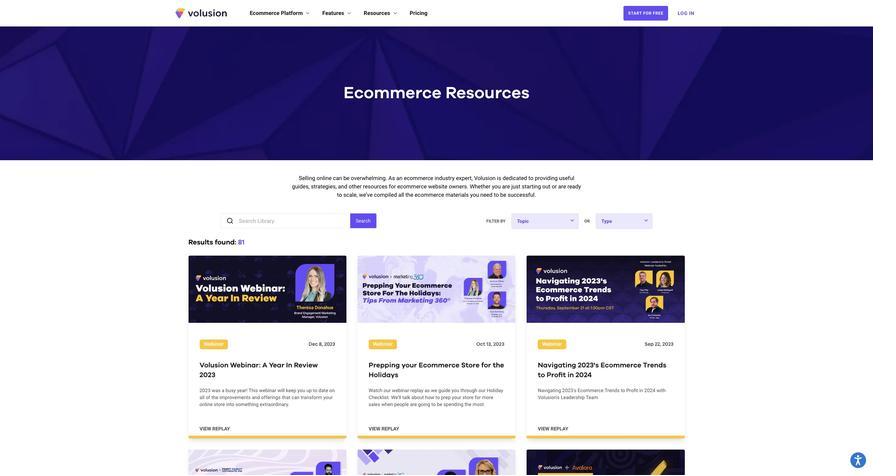 Task type: locate. For each thing, give the bounding box(es) containing it.
store left into
[[214, 402, 225, 408]]

are right 'or'
[[559, 183, 567, 190]]

to
[[529, 175, 534, 182], [337, 192, 342, 198], [494, 192, 499, 198], [538, 372, 545, 379], [313, 388, 318, 394], [621, 388, 626, 394], [436, 395, 440, 401], [432, 402, 436, 408]]

leadership
[[561, 395, 585, 401]]

2024
[[576, 372, 592, 379], [645, 388, 656, 394]]

2 horizontal spatial are
[[559, 183, 567, 190]]

you inside watch our webinar replay as we guide you through our holiday checklist. we'll talk about how to prep your store for more sales when people are going to be spending the most.
[[452, 388, 460, 394]]

can inside 2023 was a busy year! this webinar will keep you up to date on all of the improvements and offerings that can transform your online store into something extraordinary.
[[292, 395, 300, 401]]

2023 right 8, at the left of the page
[[324, 342, 335, 347]]

for up most.
[[475, 395, 481, 401]]

2023 for volusion webinar: a year in review 2023
[[324, 342, 335, 347]]

your inside watch our webinar replay as we guide you through our holiday checklist. we'll talk about how to prep your store for more sales when people are going to be spending the most.
[[452, 395, 462, 401]]

0 horizontal spatial store
[[214, 402, 225, 408]]

1 vertical spatial can
[[292, 395, 300, 401]]

by
[[501, 219, 506, 224]]

1 horizontal spatial online
[[317, 175, 332, 182]]

0 vertical spatial for
[[389, 183, 396, 190]]

search button
[[350, 214, 377, 228]]

ecommerce down the website
[[415, 192, 445, 198]]

2023
[[324, 342, 335, 347], [494, 342, 505, 347], [663, 342, 674, 347], [200, 372, 216, 379], [200, 388, 211, 394]]

ecommerce for navigating 2023's ecommerce trends to profit in 2024
[[601, 362, 642, 369]]

all left of
[[200, 395, 205, 401]]

0 horizontal spatial 2023's
[[563, 388, 577, 394]]

you left "up"
[[298, 388, 305, 394]]

2023's inside navigating 2023's ecommerce trends to profit in 2024 with volusion's leadership team
[[563, 388, 577, 394]]

website
[[428, 183, 448, 190]]

for down as
[[389, 183, 396, 190]]

profit
[[547, 372, 566, 379], [627, 388, 639, 394]]

3 view replay from the left
[[538, 427, 569, 432]]

ecommerce down an
[[398, 183, 427, 190]]

view down "volusion's"
[[538, 427, 550, 432]]

0 horizontal spatial for
[[389, 183, 396, 190]]

and
[[338, 183, 348, 190], [252, 395, 260, 401]]

1 horizontal spatial be
[[437, 402, 443, 408]]

2024 up team
[[576, 372, 592, 379]]

Search Library field
[[239, 214, 350, 228]]

webinar for navigating 2023's ecommerce trends to profit in 2024
[[542, 342, 563, 347]]

be inside watch our webinar replay as we guide you through our holiday checklist. we'll talk about how to prep your store for more sales when people are going to be spending the most.
[[437, 402, 443, 408]]

1 vertical spatial profit
[[627, 388, 639, 394]]

view down the "sales"
[[369, 427, 381, 432]]

1 horizontal spatial in
[[640, 388, 644, 394]]

1 horizontal spatial 2024
[[645, 388, 656, 394]]

2 horizontal spatial webinar
[[542, 342, 563, 347]]

view replay
[[200, 427, 230, 432], [369, 427, 399, 432], [538, 427, 569, 432]]

starting
[[522, 183, 541, 190]]

1 horizontal spatial view
[[369, 427, 381, 432]]

0 horizontal spatial can
[[292, 395, 300, 401]]

0 vertical spatial profit
[[547, 372, 566, 379]]

1 horizontal spatial for
[[475, 395, 481, 401]]

0 horizontal spatial your
[[324, 395, 333, 401]]

1 horizontal spatial trends
[[644, 362, 667, 369]]

view replay button down "volusion's"
[[538, 426, 569, 433]]

navigating inside navigating 2023's ecommerce trends to profit in 2024
[[538, 362, 577, 369]]

our up checklist.
[[384, 388, 391, 394]]

most.
[[473, 402, 485, 408]]

in left with
[[640, 388, 644, 394]]

store inside watch our webinar replay as we guide you through our holiday checklist. we'll talk about how to prep your store for more sales when people are going to be spending the most.
[[463, 395, 474, 401]]

webinar
[[259, 388, 277, 394], [392, 388, 409, 394]]

profit for navigating 2023's ecommerce trends to profit in 2024 with volusion's leadership team
[[627, 388, 639, 394]]

0 vertical spatial 2023's
[[578, 362, 599, 369]]

the right of
[[212, 395, 218, 401]]

are down about in the bottom of the page
[[410, 402, 417, 408]]

review
[[294, 362, 318, 369]]

2 horizontal spatial your
[[452, 395, 462, 401]]

replay up about in the bottom of the page
[[411, 388, 424, 394]]

2 view replay from the left
[[369, 427, 399, 432]]

in
[[286, 362, 293, 369]]

ecommerce inside navigating 2023's ecommerce trends to profit in 2024 with volusion's leadership team
[[578, 388, 604, 394]]

1 horizontal spatial webinar
[[392, 388, 409, 394]]

replay for navigating 2023's ecommerce trends to profit in 2024
[[551, 427, 569, 432]]

are inside watch our webinar replay as we guide you through our holiday checklist. we'll talk about how to prep your store for more sales when people are going to be spending the most.
[[410, 402, 417, 408]]

1 horizontal spatial profit
[[627, 388, 639, 394]]

in for navigating 2023's ecommerce trends to profit in 2024
[[568, 372, 574, 379]]

pricing link
[[410, 9, 428, 17]]

ecommerce
[[250, 10, 280, 16], [344, 85, 442, 102], [419, 362, 460, 369], [601, 362, 642, 369], [578, 388, 604, 394]]

1 horizontal spatial all
[[399, 192, 404, 198]]

volusion inside volusion webinar: a year in review 2023
[[200, 362, 229, 369]]

offerings
[[261, 395, 281, 401]]

2024 inside navigating 2023's ecommerce trends to profit in 2024
[[576, 372, 592, 379]]

0 vertical spatial store
[[463, 395, 474, 401]]

start for free
[[629, 11, 664, 16]]

for inside prepping your ecommerce store for the holidays
[[482, 362, 492, 369]]

for
[[389, 183, 396, 190], [482, 362, 492, 369], [475, 395, 481, 401]]

are
[[503, 183, 510, 190], [559, 183, 567, 190], [410, 402, 417, 408]]

the inside 2023 was a busy year! this webinar will keep you up to date on all of the improvements and offerings that can transform your online store into something extraordinary.
[[212, 395, 218, 401]]

results
[[189, 239, 213, 246]]

2 view from the left
[[369, 427, 381, 432]]

volusion up 'whether'
[[475, 175, 496, 182]]

webinar:
[[230, 362, 261, 369]]

our up more
[[479, 388, 486, 394]]

the inside selling online can be overwhelming. as an ecommerce industry expert, volusion is dedicated to providing useful guides, strategies, and other resources for ecommerce website owners. whether you are just starting out or are ready to scale, we've compiled all the ecommerce materials you need to be successful.
[[406, 192, 414, 198]]

ecommerce for prepping your ecommerce store for the holidays
[[419, 362, 460, 369]]

view
[[200, 427, 211, 432], [369, 427, 381, 432], [538, 427, 550, 432]]

to right "up"
[[313, 388, 318, 394]]

0 vertical spatial be
[[344, 175, 350, 182]]

open accessibe: accessibility options, statement and help image
[[855, 456, 863, 466]]

trends
[[644, 362, 667, 369], [605, 388, 620, 394]]

owners.
[[449, 183, 469, 190]]

2023 for navigating 2023's ecommerce trends to profit in 2024
[[663, 342, 674, 347]]

a
[[263, 362, 267, 369]]

be up other on the top left of the page
[[344, 175, 350, 182]]

need
[[481, 192, 493, 198]]

dedicated
[[503, 175, 528, 182]]

profit inside navigating 2023's ecommerce trends to profit in 2024
[[547, 372, 566, 379]]

1 vertical spatial be
[[501, 192, 507, 198]]

1 vertical spatial resources
[[446, 85, 530, 102]]

trends down 22, on the right bottom of page
[[644, 362, 667, 369]]

0 vertical spatial trends
[[644, 362, 667, 369]]

how
[[425, 395, 435, 401]]

compiled
[[374, 192, 397, 198]]

ecommerce for navigating 2023's ecommerce trends to profit in 2024 with volusion's leadership team
[[578, 388, 604, 394]]

as
[[389, 175, 395, 182]]

2 webinar from the left
[[373, 342, 393, 347]]

1 vertical spatial and
[[252, 395, 260, 401]]

store
[[463, 395, 474, 401], [214, 402, 225, 408]]

1 horizontal spatial view replay
[[369, 427, 399, 432]]

dec
[[309, 342, 318, 347]]

view replay down "volusion's"
[[538, 427, 569, 432]]

replay down "volusion's"
[[551, 427, 569, 432]]

online down of
[[200, 402, 213, 408]]

resources inside dropdown button
[[364, 10, 390, 16]]

0 horizontal spatial 2024
[[576, 372, 592, 379]]

start for free link
[[624, 6, 668, 21]]

2 vertical spatial for
[[475, 395, 481, 401]]

1 horizontal spatial 2023's
[[578, 362, 599, 369]]

trends inside navigating 2023's ecommerce trends to profit in 2024
[[644, 362, 667, 369]]

view down of
[[200, 427, 211, 432]]

and down this
[[252, 395, 260, 401]]

out
[[543, 183, 551, 190]]

0 vertical spatial 2024
[[576, 372, 592, 379]]

1 horizontal spatial and
[[338, 183, 348, 190]]

online
[[317, 175, 332, 182], [200, 402, 213, 408]]

1 vertical spatial trends
[[605, 388, 620, 394]]

1 vertical spatial 2023's
[[563, 388, 577, 394]]

0 horizontal spatial trends
[[605, 388, 620, 394]]

volusion up was on the bottom of page
[[200, 362, 229, 369]]

view replay button for in
[[538, 426, 569, 433]]

0 horizontal spatial view replay
[[200, 427, 230, 432]]

2023's for navigating 2023's ecommerce trends to profit in 2024
[[578, 362, 599, 369]]

ecommerce inside ecommerce platform dropdown button
[[250, 10, 280, 16]]

0 vertical spatial online
[[317, 175, 332, 182]]

view replay button for holidays
[[369, 426, 399, 433]]

webinar for prepping your ecommerce store for the holidays
[[373, 342, 393, 347]]

0 horizontal spatial volusion
[[200, 362, 229, 369]]

other
[[349, 183, 362, 190]]

1 horizontal spatial can
[[333, 175, 342, 182]]

2 horizontal spatial for
[[482, 362, 492, 369]]

volusion
[[475, 175, 496, 182], [200, 362, 229, 369]]

0 horizontal spatial resources
[[364, 10, 390, 16]]

your down on at the bottom left of page
[[324, 395, 333, 401]]

will
[[278, 388, 285, 394]]

volusion webinar: a year in review 2023 image
[[189, 256, 347, 323]]

something
[[236, 402, 259, 408]]

2 horizontal spatial view
[[538, 427, 550, 432]]

platform
[[281, 10, 303, 16]]

0 horizontal spatial view replay button
[[200, 426, 230, 433]]

0 vertical spatial resources
[[364, 10, 390, 16]]

1 horizontal spatial store
[[463, 395, 474, 401]]

going
[[418, 402, 431, 408]]

0 horizontal spatial online
[[200, 402, 213, 408]]

2 horizontal spatial view replay
[[538, 427, 569, 432]]

2 vertical spatial be
[[437, 402, 443, 408]]

can down "keep"
[[292, 395, 300, 401]]

spending
[[444, 402, 464, 408]]

3 view replay button from the left
[[538, 426, 569, 433]]

ecommerce
[[404, 175, 434, 182], [398, 183, 427, 190], [415, 192, 445, 198]]

your right prepping
[[402, 362, 417, 369]]

log in link
[[674, 6, 699, 21]]

view replay button down into
[[200, 426, 230, 433]]

webinar up offerings
[[259, 388, 277, 394]]

providing
[[535, 175, 558, 182]]

1 vertical spatial 2024
[[645, 388, 656, 394]]

2024 left with
[[645, 388, 656, 394]]

store down "through"
[[463, 395, 474, 401]]

1 vertical spatial all
[[200, 395, 205, 401]]

in up leadership
[[568, 372, 574, 379]]

2023 up of
[[200, 388, 211, 394]]

1 vertical spatial online
[[200, 402, 213, 408]]

all
[[399, 192, 404, 198], [200, 395, 205, 401]]

0 vertical spatial volusion
[[475, 175, 496, 182]]

1 webinar from the left
[[204, 342, 224, 347]]

in
[[690, 10, 695, 16]]

can up strategies,
[[333, 175, 342, 182]]

ready
[[568, 183, 582, 190]]

navigating
[[538, 362, 577, 369], [538, 388, 562, 394]]

and for other
[[338, 183, 348, 190]]

in
[[568, 372, 574, 379], [640, 388, 644, 394]]

1 horizontal spatial are
[[503, 183, 510, 190]]

2024 inside navigating 2023's ecommerce trends to profit in 2024 with volusion's leadership team
[[645, 388, 656, 394]]

1 vertical spatial for
[[482, 362, 492, 369]]

your up spending
[[452, 395, 462, 401]]

1 vertical spatial volusion
[[200, 362, 229, 369]]

1 horizontal spatial volusion
[[475, 175, 496, 182]]

pricing
[[410, 10, 428, 16]]

and inside selling online can be overwhelming. as an ecommerce industry expert, volusion is dedicated to providing useful guides, strategies, and other resources for ecommerce website owners. whether you are just starting out or are ready to scale, we've compiled all the ecommerce materials you need to be successful.
[[338, 183, 348, 190]]

0 horizontal spatial and
[[252, 395, 260, 401]]

0 horizontal spatial webinar
[[204, 342, 224, 347]]

in inside navigating 2023's ecommerce trends to profit in 2024
[[568, 372, 574, 379]]

whether
[[470, 183, 491, 190]]

0 horizontal spatial view
[[200, 427, 211, 432]]

0 vertical spatial all
[[399, 192, 404, 198]]

selling
[[299, 175, 316, 182]]

2 view replay button from the left
[[369, 426, 399, 433]]

all right compiled
[[399, 192, 404, 198]]

webinar up we'll
[[392, 388, 409, 394]]

1 webinar from the left
[[259, 388, 277, 394]]

1 view from the left
[[200, 427, 211, 432]]

results found: 81
[[189, 239, 245, 246]]

be right need
[[501, 192, 507, 198]]

2 navigating from the top
[[538, 388, 562, 394]]

1 our from the left
[[384, 388, 391, 394]]

1 view replay button from the left
[[200, 426, 230, 433]]

1 vertical spatial store
[[214, 402, 225, 408]]

people
[[394, 402, 409, 408]]

2 horizontal spatial view replay button
[[538, 426, 569, 433]]

are left just
[[503, 183, 510, 190]]

0 vertical spatial can
[[333, 175, 342, 182]]

resources
[[364, 10, 390, 16], [446, 85, 530, 102]]

profit up "volusion's"
[[547, 372, 566, 379]]

trends inside navigating 2023's ecommerce trends to profit in 2024 with volusion's leadership team
[[605, 388, 620, 394]]

2023 right 13, at the right of page
[[494, 342, 505, 347]]

1 view replay from the left
[[200, 427, 230, 432]]

to inside navigating 2023's ecommerce trends to profit in 2024 with volusion's leadership team
[[621, 388, 626, 394]]

2023 right 22, on the right bottom of page
[[663, 342, 674, 347]]

0 vertical spatial navigating
[[538, 362, 577, 369]]

you right "guide"
[[452, 388, 460, 394]]

1 navigating from the top
[[538, 362, 577, 369]]

2 webinar from the left
[[392, 388, 409, 394]]

an
[[397, 175, 403, 182]]

sales
[[369, 402, 380, 408]]

up
[[307, 388, 312, 394]]

to up "volusion's"
[[538, 372, 545, 379]]

filter
[[487, 219, 500, 224]]

features
[[323, 10, 344, 16]]

just
[[512, 183, 521, 190]]

and inside 2023 was a busy year! this webinar will keep you up to date on all of the improvements and offerings that can transform your online store into something extraordinary.
[[252, 395, 260, 401]]

to inside 2023 was a busy year! this webinar will keep you up to date on all of the improvements and offerings that can transform your online store into something extraordinary.
[[313, 388, 318, 394]]

view replay down when
[[369, 427, 399, 432]]

to down navigating 2023's ecommerce trends to profit in 2024
[[621, 388, 626, 394]]

replay down when
[[382, 427, 399, 432]]

view replay down into
[[200, 427, 230, 432]]

webinar inside watch our webinar replay as we guide you through our holiday checklist. we'll talk about how to prep your store for more sales when people are going to be spending the most.
[[392, 388, 409, 394]]

2023 for prepping your ecommerce store for the holidays
[[494, 342, 505, 347]]

all inside 2023 was a busy year! this webinar will keep you up to date on all of the improvements and offerings that can transform your online store into something extraordinary.
[[200, 395, 205, 401]]

2023's inside navigating 2023's ecommerce trends to profit in 2024
[[578, 362, 599, 369]]

the right compiled
[[406, 192, 414, 198]]

on
[[330, 388, 335, 394]]

navigating inside navigating 2023's ecommerce trends to profit in 2024 with volusion's leadership team
[[538, 388, 562, 394]]

ecommerce inside prepping your ecommerce store for the holidays
[[419, 362, 460, 369]]

your
[[402, 362, 417, 369], [324, 395, 333, 401], [452, 395, 462, 401]]

1 horizontal spatial view replay button
[[369, 426, 399, 433]]

2023 up was on the bottom of page
[[200, 372, 216, 379]]

dec 8, 2023
[[309, 342, 335, 347]]

and up scale,
[[338, 183, 348, 190]]

1 vertical spatial ecommerce
[[398, 183, 427, 190]]

for right store
[[482, 362, 492, 369]]

replay down into
[[213, 427, 230, 432]]

1 horizontal spatial our
[[479, 388, 486, 394]]

0 horizontal spatial profit
[[547, 372, 566, 379]]

be
[[344, 175, 350, 182], [501, 192, 507, 198], [437, 402, 443, 408]]

to down how
[[432, 402, 436, 408]]

0 horizontal spatial all
[[200, 395, 205, 401]]

the left most.
[[465, 402, 472, 408]]

online up strategies,
[[317, 175, 332, 182]]

0 horizontal spatial in
[[568, 372, 574, 379]]

0 horizontal spatial are
[[410, 402, 417, 408]]

1 vertical spatial in
[[640, 388, 644, 394]]

2 vertical spatial ecommerce
[[415, 192, 445, 198]]

ecommerce right an
[[404, 175, 434, 182]]

1 horizontal spatial webinar
[[373, 342, 393, 347]]

0 horizontal spatial our
[[384, 388, 391, 394]]

more
[[482, 395, 494, 401]]

0 horizontal spatial webinar
[[259, 388, 277, 394]]

the
[[406, 192, 414, 198], [493, 362, 505, 369], [212, 395, 218, 401], [465, 402, 472, 408]]

0 vertical spatial in
[[568, 372, 574, 379]]

navigating for navigating 2023's ecommerce trends to profit in 2024
[[538, 362, 577, 369]]

profit inside navigating 2023's ecommerce trends to profit in 2024 with volusion's leadership team
[[627, 388, 639, 394]]

1 horizontal spatial your
[[402, 362, 417, 369]]

all inside selling online can be overwhelming. as an ecommerce industry expert, volusion is dedicated to providing useful guides, strategies, and other resources for ecommerce website owners. whether you are just starting out or are ready to scale, we've compiled all the ecommerce materials you need to be successful.
[[399, 192, 404, 198]]

2023's up navigating 2023's ecommerce trends to profit in 2024 with volusion's leadership team
[[578, 362, 599, 369]]

2023's up leadership
[[563, 388, 577, 394]]

the down oct 13, 2023
[[493, 362, 505, 369]]

view replay button
[[200, 426, 230, 433], [369, 426, 399, 433], [538, 426, 569, 433]]

1 vertical spatial navigating
[[538, 388, 562, 394]]

be down the prep
[[437, 402, 443, 408]]

your inside 2023 was a busy year! this webinar will keep you up to date on all of the improvements and offerings that can transform your online store into something extraordinary.
[[324, 395, 333, 401]]

view replay button down when
[[369, 426, 399, 433]]

in inside navigating 2023's ecommerce trends to profit in 2024 with volusion's leadership team
[[640, 388, 644, 394]]

you inside 2023 was a busy year! this webinar will keep you up to date on all of the improvements and offerings that can transform your online store into something extraordinary.
[[298, 388, 305, 394]]

3 webinar from the left
[[542, 342, 563, 347]]

profit left with
[[627, 388, 639, 394]]

3 view from the left
[[538, 427, 550, 432]]

your inside prepping your ecommerce store for the holidays
[[402, 362, 417, 369]]

you
[[492, 183, 501, 190], [471, 192, 479, 198], [298, 388, 305, 394], [452, 388, 460, 394]]

0 vertical spatial and
[[338, 183, 348, 190]]

trends down navigating 2023's ecommerce trends to profit in 2024
[[605, 388, 620, 394]]

view replay for 2023
[[200, 427, 230, 432]]

ecommerce inside navigating 2023's ecommerce trends to profit in 2024
[[601, 362, 642, 369]]



Task type: vqa. For each thing, say whether or not it's contained in the screenshot.
are
yes



Task type: describe. For each thing, give the bounding box(es) containing it.
trends for navigating 2023's ecommerce trends to profit in 2024 with volusion's leadership team
[[605, 388, 620, 394]]

webinar inside 2023 was a busy year! this webinar will keep you up to date on all of the improvements and offerings that can transform your online store into something extraordinary.
[[259, 388, 277, 394]]

replay inside watch our webinar replay as we guide you through our holiday checklist. we'll talk about how to prep your store for more sales when people are going to be spending the most.
[[411, 388, 424, 394]]

2024 for navigating 2023's ecommerce trends to profit in 2024
[[576, 372, 592, 379]]

useful
[[559, 175, 575, 182]]

view for prepping your ecommerce store for the holidays
[[369, 427, 381, 432]]

year
[[269, 362, 285, 369]]

2 horizontal spatial be
[[501, 192, 507, 198]]

2023 was a busy year! this webinar will keep you up to date on all of the improvements and offerings that can transform your online store into something extraordinary.
[[200, 388, 335, 408]]

webinar for volusion webinar: a year in review 2023
[[204, 342, 224, 347]]

search
[[356, 218, 371, 224]]

2023 inside volusion webinar: a year in review 2023
[[200, 372, 216, 379]]

watch
[[369, 388, 383, 394]]

online inside 2023 was a busy year! this webinar will keep you up to date on all of the improvements and offerings that can transform your online store into something extraordinary.
[[200, 402, 213, 408]]

with
[[657, 388, 666, 394]]

sep 22, 2023
[[645, 342, 674, 347]]

for inside watch our webinar replay as we guide you through our holiday checklist. we'll talk about how to prep your store for more sales when people are going to be spending the most.
[[475, 395, 481, 401]]

view replay for in
[[538, 427, 569, 432]]

resources button
[[364, 9, 399, 17]]

selling online can be overwhelming. as an ecommerce industry expert, volusion is dedicated to providing useful guides, strategies, and other resources for ecommerce website owners. whether you are just starting out or are ready to scale, we've compiled all the ecommerce materials you need to be successful.
[[292, 175, 582, 198]]

22,
[[655, 342, 662, 347]]

store inside 2023 was a busy year! this webinar will keep you up to date on all of the improvements and offerings that can transform your online store into something extraordinary.
[[214, 402, 225, 408]]

navigating for navigating 2023's ecommerce trends to profit in 2024 with volusion's leadership team
[[538, 388, 562, 394]]

view for volusion webinar: a year in review 2023
[[200, 427, 211, 432]]

for
[[644, 11, 652, 16]]

replay for volusion webinar: a year in review 2023
[[213, 427, 230, 432]]

the inside prepping your ecommerce store for the holidays
[[493, 362, 505, 369]]

team
[[586, 395, 599, 401]]

store
[[462, 362, 480, 369]]

talk
[[403, 395, 411, 401]]

the inside watch our webinar replay as we guide you through our holiday checklist. we'll talk about how to prep your store for more sales when people are going to be spending the most.
[[465, 402, 472, 408]]

guides,
[[292, 183, 310, 190]]

through
[[461, 388, 478, 394]]

a
[[222, 388, 225, 394]]

about
[[412, 395, 424, 401]]

scale,
[[344, 192, 358, 198]]

81
[[238, 239, 245, 246]]

sep
[[645, 342, 654, 347]]

can inside selling online can be overwhelming. as an ecommerce industry expert, volusion is dedicated to providing useful guides, strategies, and other resources for ecommerce website owners. whether you are just starting out or are ready to scale, we've compiled all the ecommerce materials you need to be successful.
[[333, 175, 342, 182]]

as
[[425, 388, 430, 394]]

filter by
[[487, 219, 506, 224]]

you down is
[[492, 183, 501, 190]]

start
[[629, 11, 642, 16]]

we'll
[[391, 395, 401, 401]]

free
[[653, 11, 664, 16]]

to up starting
[[529, 175, 534, 182]]

guide
[[439, 388, 451, 394]]

overwhelming.
[[351, 175, 387, 182]]

profit for navigating 2023's ecommerce trends to profit in 2024
[[547, 372, 566, 379]]

extraordinary.
[[260, 402, 290, 408]]

navigating 2023's ecommerce trends to profit in 2024 image
[[527, 256, 685, 323]]

we
[[431, 388, 438, 394]]

to inside navigating 2023's ecommerce trends to profit in 2024
[[538, 372, 545, 379]]

date
[[319, 388, 328, 394]]

8,
[[319, 342, 323, 347]]

1 horizontal spatial resources
[[446, 85, 530, 102]]

is
[[497, 175, 502, 182]]

in for navigating 2023's ecommerce trends to profit in 2024 with volusion's leadership team
[[640, 388, 644, 394]]

checklist.
[[369, 395, 390, 401]]

or
[[585, 219, 590, 224]]

2023's for navigating 2023's ecommerce trends to profit in 2024 with volusion's leadership team
[[563, 388, 577, 394]]

to right need
[[494, 192, 499, 198]]

or
[[552, 183, 557, 190]]

ecommerce resources
[[344, 85, 530, 102]]

of
[[206, 395, 210, 401]]

prepping your ecommerce store for the holidays
[[369, 362, 505, 379]]

online inside selling online can be overwhelming. as an ecommerce industry expert, volusion is dedicated to providing useful guides, strategies, and other resources for ecommerce website owners. whether you are just starting out or are ready to scale, we've compiled all the ecommerce materials you need to be successful.
[[317, 175, 332, 182]]

and for offerings
[[252, 395, 260, 401]]

log
[[678, 10, 688, 16]]

view for navigating 2023's ecommerce trends to profit in 2024
[[538, 427, 550, 432]]

year!
[[237, 388, 248, 394]]

to left scale,
[[337, 192, 342, 198]]

view replay button for 2023
[[200, 426, 230, 433]]

holiday
[[487, 388, 504, 394]]

navigating 2023's ecommerce trends to profit in 2024 with volusion's leadership team
[[538, 388, 666, 401]]

navigating 2023's ecommerce trends to profit in 2024
[[538, 362, 667, 379]]

improvements
[[220, 395, 251, 401]]

replay for prepping your ecommerce store for the holidays
[[382, 427, 399, 432]]

ecommerce platform
[[250, 10, 303, 16]]

to down we
[[436, 395, 440, 401]]

that
[[282, 395, 291, 401]]

volusion's
[[538, 395, 560, 401]]

was
[[212, 388, 221, 394]]

for inside selling online can be overwhelming. as an ecommerce industry expert, volusion is dedicated to providing useful guides, strategies, and other resources for ecommerce website owners. whether you are just starting out or are ready to scale, we've compiled all the ecommerce materials you need to be successful.
[[389, 183, 396, 190]]

transform
[[301, 395, 322, 401]]

expert,
[[456, 175, 473, 182]]

2024 for navigating 2023's ecommerce trends to profit in 2024 with volusion's leadership team
[[645, 388, 656, 394]]

materials
[[446, 192, 469, 198]]

you down 'whether'
[[471, 192, 479, 198]]

2023 inside 2023 was a busy year! this webinar will keep you up to date on all of the improvements and offerings that can transform your online store into something extraordinary.
[[200, 388, 211, 394]]

volusion inside selling online can be overwhelming. as an ecommerce industry expert, volusion is dedicated to providing useful guides, strategies, and other resources for ecommerce website owners. whether you are just starting out or are ready to scale, we've compiled all the ecommerce materials you need to be successful.
[[475, 175, 496, 182]]

keep
[[286, 388, 296, 394]]

log in
[[678, 10, 695, 16]]

successful.
[[508, 192, 536, 198]]

oct 13, 2023
[[477, 342, 505, 347]]

0 vertical spatial ecommerce
[[404, 175, 434, 182]]

prepping your ecommerce store for the holidays image
[[358, 256, 516, 323]]

2 our from the left
[[479, 388, 486, 394]]

0 horizontal spatial be
[[344, 175, 350, 182]]

ecommerce platform button
[[250, 9, 311, 17]]

prep
[[441, 395, 451, 401]]

trends for navigating 2023's ecommerce trends to profit in 2024
[[644, 362, 667, 369]]

resources
[[363, 183, 388, 190]]

oct
[[477, 342, 486, 347]]

watch our webinar replay as we guide you through our holiday checklist. we'll talk about how to prep your store for more sales when people are going to be spending the most.
[[369, 388, 504, 408]]

13,
[[487, 342, 492, 347]]

this
[[249, 388, 258, 394]]

view replay for holidays
[[369, 427, 399, 432]]

features button
[[323, 9, 353, 17]]

prepping
[[369, 362, 400, 369]]



